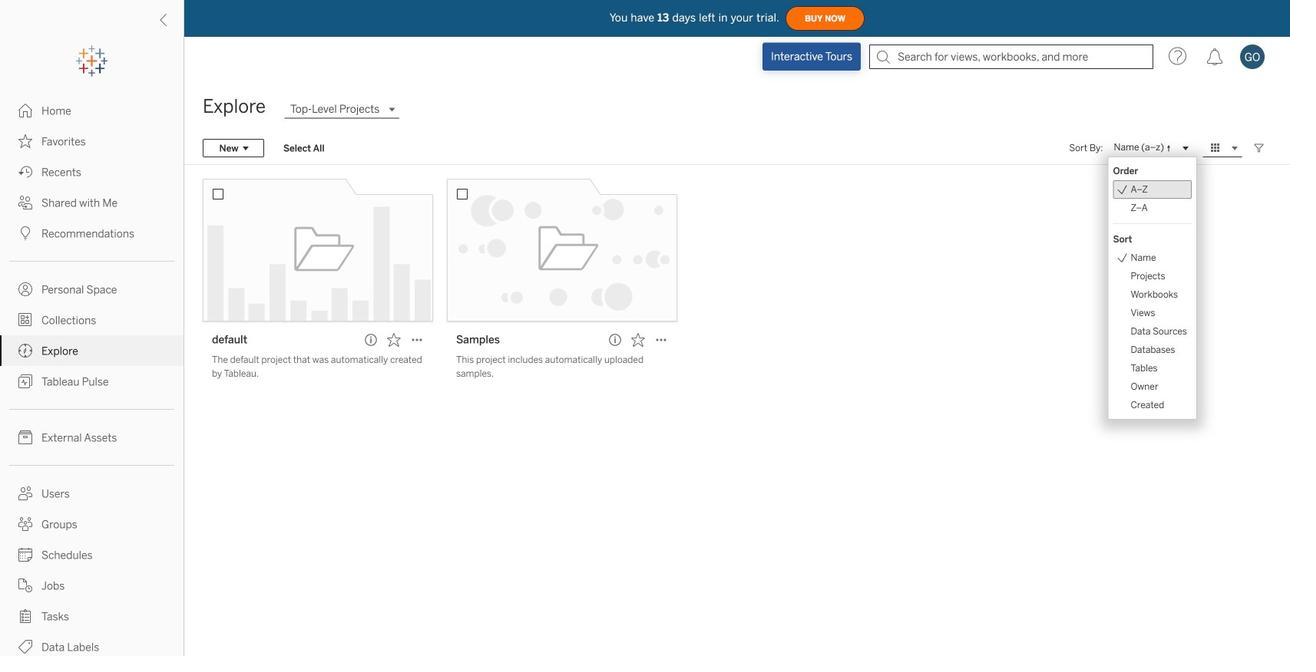 Task type: vqa. For each thing, say whether or not it's contained in the screenshot.
Pipeline by Bucket
no



Task type: describe. For each thing, give the bounding box(es) containing it.
samples image
[[447, 179, 677, 322]]



Task type: locate. For each thing, give the bounding box(es) containing it.
1 vertical spatial group
[[1113, 230, 1192, 415]]

navigation panel element
[[0, 46, 184, 657]]

0 vertical spatial group
[[1113, 162, 1192, 217]]

default image
[[203, 179, 433, 322]]

group
[[1113, 162, 1192, 217], [1113, 230, 1192, 415]]

Search for views, workbooks, and more text field
[[869, 45, 1153, 69]]

2 group from the top
[[1113, 230, 1192, 415]]

checkbox item
[[1113, 180, 1192, 199]]

grid view image
[[1209, 141, 1223, 155]]

1 group from the top
[[1113, 162, 1192, 217]]

main navigation. press the up and down arrow keys to access links. element
[[0, 95, 184, 657]]

menu
[[1109, 157, 1196, 419]]



